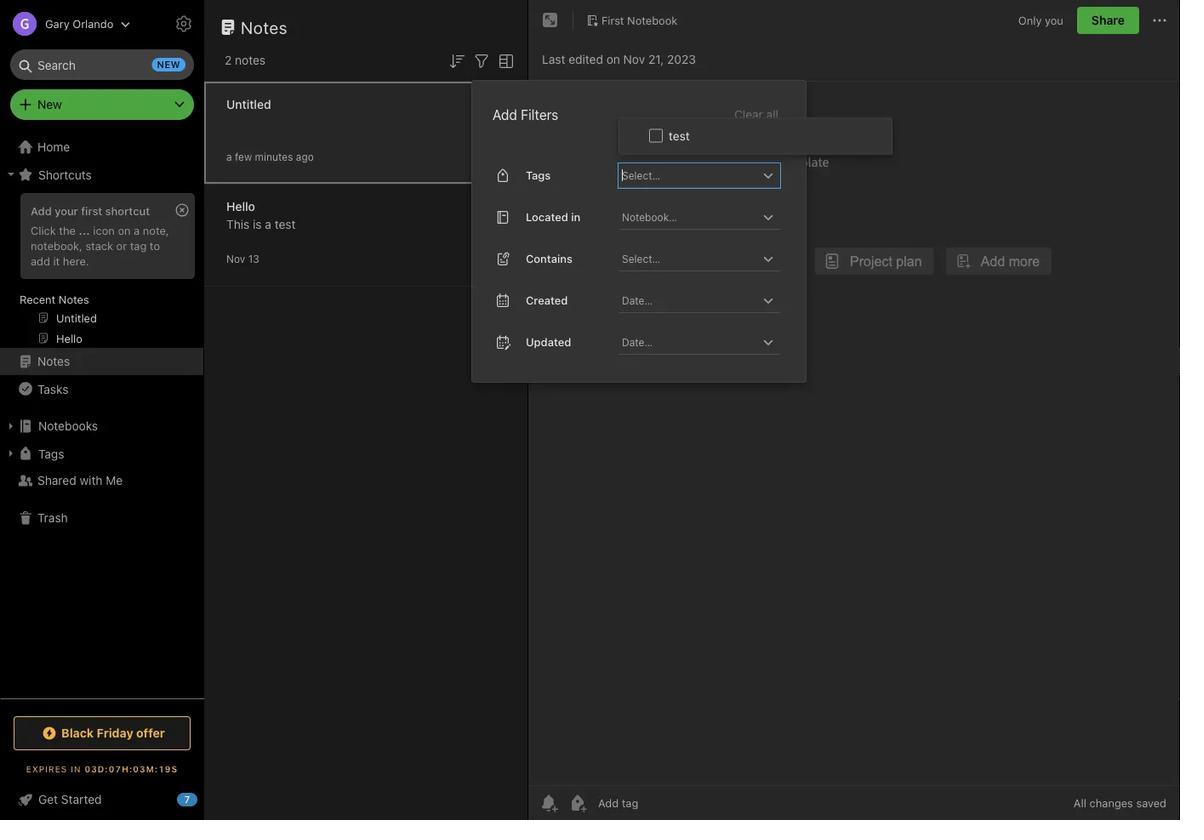Task type: locate. For each thing, give the bounding box(es) containing it.
recent notes
[[20, 293, 89, 306]]

 input text field down tags field on the top of the page
[[621, 205, 759, 229]]

More actions field
[[1150, 7, 1171, 34]]

add left filters
[[493, 107, 518, 123]]

0 horizontal spatial test
[[275, 218, 296, 232]]

add up the click
[[31, 204, 52, 217]]

on right edited
[[607, 52, 621, 66]]

a for icon on a note, notebook, stack or tag to add it here.
[[134, 224, 140, 237]]

test right is
[[275, 218, 296, 232]]

this is a test
[[226, 218, 296, 232]]

first notebook button
[[581, 9, 684, 32]]

note,
[[143, 224, 169, 237]]

2  input text field from the top
[[621, 205, 759, 229]]

date… for created
[[622, 294, 653, 306]]

first notebook
[[602, 14, 678, 26]]

stack
[[86, 239, 113, 252]]

 input text field for located in
[[621, 205, 759, 229]]

black friday offer button
[[14, 717, 191, 751]]

icon
[[93, 224, 115, 237]]

more actions image
[[1150, 10, 1171, 31]]

recent
[[20, 293, 56, 306]]

 input text field
[[621, 163, 759, 187], [621, 205, 759, 229], [621, 247, 759, 271]]

3  input text field from the top
[[621, 247, 759, 271]]

minutes
[[255, 151, 293, 163]]

note window element
[[529, 0, 1181, 821]]

a left few
[[226, 151, 232, 163]]

shortcuts
[[38, 167, 92, 182]]

you
[[1045, 14, 1064, 27]]

2 vertical spatial notes
[[37, 355, 70, 369]]

last
[[542, 52, 566, 66]]

add inside group
[[31, 204, 52, 217]]

shared
[[37, 474, 76, 488]]

contains
[[526, 252, 573, 265]]

tasks
[[37, 382, 68, 396]]

offer
[[136, 727, 165, 741]]

1 vertical spatial notes
[[59, 293, 89, 306]]

1 vertical spatial on
[[118, 224, 131, 237]]

trash
[[37, 511, 68, 525]]

a
[[226, 151, 232, 163], [265, 218, 272, 232], [134, 224, 140, 237]]

or
[[116, 239, 127, 252]]

tree
[[0, 134, 204, 698]]

 date picker field for created
[[619, 288, 796, 313]]

0 vertical spatial notes
[[241, 17, 288, 37]]

0 vertical spatial date…
[[622, 294, 653, 306]]

orlando
[[73, 17, 114, 30]]

21,
[[649, 52, 664, 66]]

nov left the '21,'
[[624, 52, 645, 66]]

tags up shared
[[38, 447, 64, 461]]

get
[[38, 793, 58, 807]]

Sort options field
[[447, 49, 467, 71]]

notes
[[235, 53, 266, 67]]

1 horizontal spatial a
[[226, 151, 232, 163]]

1 vertical spatial test
[[275, 218, 296, 232]]

saved
[[1137, 797, 1167, 810]]

first
[[602, 14, 625, 26]]

0 horizontal spatial add
[[31, 204, 52, 217]]

new
[[37, 97, 62, 112]]

share button
[[1078, 7, 1140, 34]]

1 vertical spatial date…
[[622, 336, 653, 348]]

1 vertical spatial add
[[31, 204, 52, 217]]

tags up located
[[526, 169, 551, 182]]

the
[[59, 224, 76, 237]]

with
[[80, 474, 103, 488]]

 date picker field for updated
[[619, 330, 796, 355]]

0 vertical spatial add
[[493, 107, 518, 123]]

notebook
[[628, 14, 678, 26]]

0 vertical spatial  date picker field
[[619, 288, 796, 313]]

1 horizontal spatial nov
[[624, 52, 645, 66]]

black friday offer
[[61, 727, 165, 741]]

all changes saved
[[1074, 797, 1167, 810]]

2
[[225, 53, 232, 67]]

0 horizontal spatial a
[[134, 224, 140, 237]]

notebook,
[[31, 239, 82, 252]]

1 horizontal spatial on
[[607, 52, 621, 66]]

few
[[235, 151, 252, 163]]

Search text field
[[22, 49, 182, 80]]

a right is
[[265, 218, 272, 232]]

add
[[493, 107, 518, 123], [31, 204, 52, 217]]

new button
[[10, 89, 194, 120]]

2  date picker field from the top
[[619, 330, 796, 355]]

created
[[526, 294, 568, 307]]

all
[[1074, 797, 1087, 810]]

nov 13
[[226, 253, 259, 265]]

notes
[[241, 17, 288, 37], [59, 293, 89, 306], [37, 355, 70, 369]]

add for add filters
[[493, 107, 518, 123]]

expand notebooks image
[[4, 420, 18, 433]]

0 horizontal spatial on
[[118, 224, 131, 237]]

1 vertical spatial  date picker field
[[619, 330, 796, 355]]

tasks button
[[0, 375, 203, 403]]

located in
[[526, 211, 581, 224]]

0 horizontal spatial tags
[[38, 447, 64, 461]]

0 vertical spatial on
[[607, 52, 621, 66]]

notes up notes
[[241, 17, 288, 37]]

changes
[[1090, 797, 1134, 810]]

1  date picker field from the top
[[619, 288, 796, 313]]

 Date picker field
[[619, 288, 796, 313], [619, 330, 796, 355]]

date…
[[622, 294, 653, 306], [622, 336, 653, 348]]

nov left 13 at the top left
[[226, 253, 245, 265]]

7
[[185, 795, 190, 806]]

notes up tasks
[[37, 355, 70, 369]]

1 vertical spatial nov
[[226, 253, 245, 265]]

test right "select151" checkbox
[[669, 129, 690, 143]]

0 vertical spatial  input text field
[[621, 163, 759, 187]]

...
[[79, 224, 90, 237]]

nov
[[624, 52, 645, 66], [226, 253, 245, 265]]

tag
[[130, 239, 147, 252]]

friday
[[97, 727, 133, 741]]

Select151 checkbox
[[650, 129, 663, 142]]

new
[[157, 59, 180, 70]]

click the ...
[[31, 224, 90, 237]]

Note Editor text field
[[529, 82, 1181, 786]]

0 vertical spatial tags
[[526, 169, 551, 182]]

nov inside note window element
[[624, 52, 645, 66]]

notes right 'recent'
[[59, 293, 89, 306]]

a inside icon on a note, notebook, stack or tag to add it here.
[[134, 224, 140, 237]]

2 vertical spatial  input text field
[[621, 247, 759, 271]]

on
[[607, 52, 621, 66], [118, 224, 131, 237]]

 input text field inside contains field
[[621, 247, 759, 271]]

shared with me link
[[0, 467, 203, 495]]

notes inside group
[[59, 293, 89, 306]]

2023
[[667, 52, 696, 66]]

 input text field inside tags field
[[621, 163, 759, 187]]

1 horizontal spatial test
[[669, 129, 690, 143]]

new search field
[[22, 49, 186, 80]]

 input text field up the located in "field"
[[621, 163, 759, 187]]

ago
[[296, 151, 314, 163]]

located
[[526, 211, 569, 224]]

test
[[669, 129, 690, 143], [275, 218, 296, 232]]

1 horizontal spatial add
[[493, 107, 518, 123]]

group
[[0, 188, 203, 355]]

a up tag
[[134, 224, 140, 237]]

home link
[[0, 134, 204, 161]]

1 vertical spatial tags
[[38, 447, 64, 461]]

notebooks link
[[0, 413, 203, 440]]

all
[[767, 108, 779, 122]]

gary
[[45, 17, 70, 30]]

 input text field down the located in "field"
[[621, 247, 759, 271]]

1 date… from the top
[[622, 294, 653, 306]]

1  input text field from the top
[[621, 163, 759, 187]]

it
[[53, 254, 60, 267]]

2 date… from the top
[[622, 336, 653, 348]]

 input text field inside the located in "field"
[[621, 205, 759, 229]]

View options field
[[492, 49, 517, 71]]

0 vertical spatial nov
[[624, 52, 645, 66]]

on up the or
[[118, 224, 131, 237]]

2 horizontal spatial a
[[265, 218, 272, 232]]

tags
[[526, 169, 551, 182], [38, 447, 64, 461]]

hello
[[226, 200, 255, 214]]

1 vertical spatial  input text field
[[621, 205, 759, 229]]

me
[[106, 474, 123, 488]]



Task type: describe. For each thing, give the bounding box(es) containing it.
expand note image
[[541, 10, 561, 31]]

notebooks
[[38, 419, 98, 433]]

notes link
[[0, 348, 203, 375]]

settings image
[[174, 14, 194, 34]]

here.
[[63, 254, 89, 267]]

add
[[31, 254, 50, 267]]

in
[[71, 764, 81, 774]]

notes inside notes link
[[37, 355, 70, 369]]

clear all
[[735, 108, 779, 122]]

expand tags image
[[4, 447, 18, 461]]

click to collapse image
[[198, 789, 211, 810]]

shared with me
[[37, 474, 123, 488]]

 input text field for tags
[[621, 163, 759, 187]]

on inside icon on a note, notebook, stack or tag to add it here.
[[118, 224, 131, 237]]

only
[[1019, 14, 1042, 27]]

tree containing home
[[0, 134, 204, 698]]

group containing add your first shortcut
[[0, 188, 203, 355]]

edited
[[569, 52, 604, 66]]

click
[[31, 224, 56, 237]]

Account field
[[0, 7, 131, 41]]

clear all button
[[733, 105, 781, 125]]

is
[[253, 218, 262, 232]]

Help and Learning task checklist field
[[0, 787, 204, 814]]

get started
[[38, 793, 102, 807]]

add your first shortcut
[[31, 204, 150, 217]]

first
[[81, 204, 102, 217]]

Contains field
[[619, 247, 781, 271]]

to
[[150, 239, 160, 252]]

add for add your first shortcut
[[31, 204, 52, 217]]

Tags field
[[619, 163, 781, 188]]

updated
[[526, 336, 572, 349]]

tags inside button
[[38, 447, 64, 461]]

13
[[248, 253, 259, 265]]

filters
[[521, 107, 559, 123]]

add a reminder image
[[539, 793, 559, 814]]

this
[[226, 218, 250, 232]]

started
[[61, 793, 102, 807]]

black
[[61, 727, 94, 741]]

a few minutes ago
[[226, 151, 314, 163]]

gary orlando
[[45, 17, 114, 30]]

icon on a note, notebook, stack or tag to add it here.
[[31, 224, 169, 267]]

0 vertical spatial test
[[669, 129, 690, 143]]

shortcuts button
[[0, 161, 203, 188]]

in
[[572, 211, 581, 224]]

share
[[1092, 13, 1125, 27]]

expires in 03d:07h:03m:19s
[[26, 764, 178, 774]]

shortcut
[[105, 204, 150, 217]]

2 notes
[[225, 53, 266, 67]]

Located in field
[[619, 205, 781, 230]]

a for this is a test
[[265, 218, 272, 232]]

1 horizontal spatial tags
[[526, 169, 551, 182]]

03d:07h:03m:19s
[[85, 764, 178, 774]]

add filters
[[493, 107, 559, 123]]

Add tag field
[[597, 796, 724, 811]]

only you
[[1019, 14, 1064, 27]]

Add filters field
[[472, 49, 492, 71]]

untitled
[[226, 97, 271, 112]]

tags button
[[0, 440, 203, 467]]

last edited on nov 21, 2023
[[542, 52, 696, 66]]

add tag image
[[568, 793, 588, 814]]

expires
[[26, 764, 67, 774]]

trash link
[[0, 505, 203, 532]]

on inside note window element
[[607, 52, 621, 66]]

home
[[37, 140, 70, 154]]

 input text field for contains
[[621, 247, 759, 271]]

0 horizontal spatial nov
[[226, 253, 245, 265]]

date… for updated
[[622, 336, 653, 348]]

clear
[[735, 108, 764, 122]]

add filters image
[[472, 51, 492, 71]]

your
[[55, 204, 78, 217]]



Task type: vqa. For each thing, say whether or not it's contained in the screenshot.
topmost test
yes



